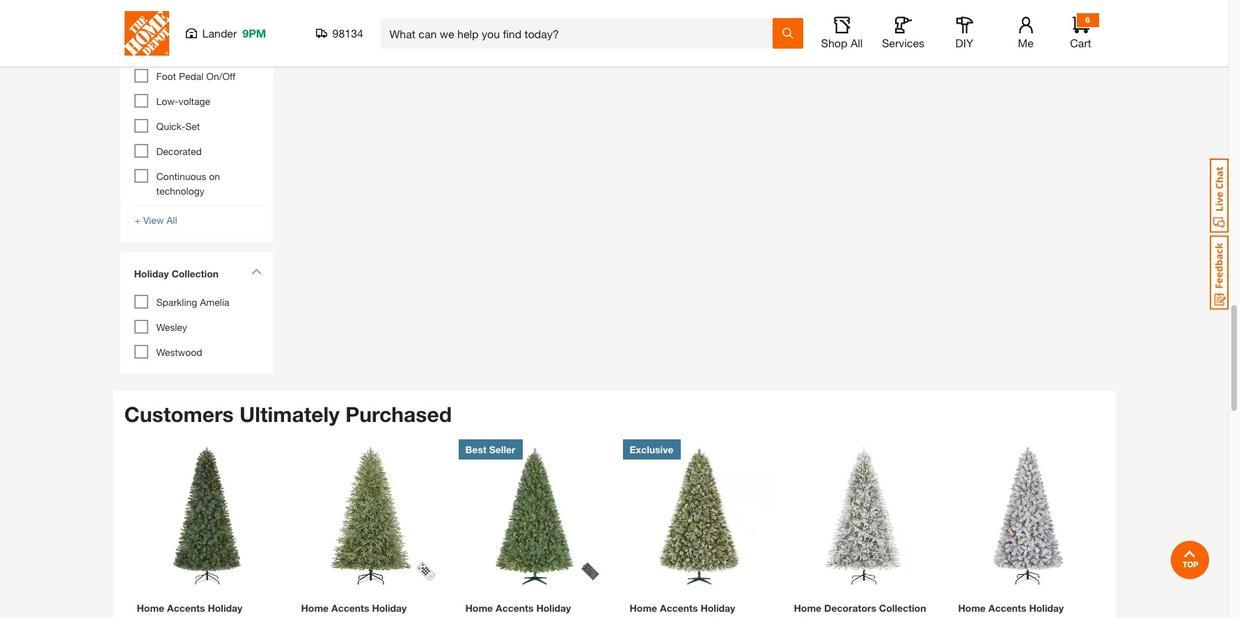 Task type: vqa. For each thing, say whether or not it's contained in the screenshot.
"95"
no



Task type: describe. For each thing, give the bounding box(es) containing it.
continuous on technology
[[156, 171, 220, 197]]

holiday for 6.5 ft. pre-lit led festive pine flocked artificial christmas tree image the home accents holiday link
[[1029, 603, 1064, 614]]

home decorators collection
[[794, 603, 926, 614]]

3 home accents holiday link from the left
[[465, 603, 605, 619]]

quick-
[[156, 120, 185, 132]]

4 accents from the left
[[660, 603, 698, 614]]

features
[[134, 42, 175, 54]]

3 accents from the left
[[496, 603, 534, 614]]

holiday collection link
[[127, 260, 266, 292]]

7.5 ft. pre-lit led sparkling amelia frosted pine artificial christmas tree with 600 warm white micro fairy lights image
[[623, 440, 776, 593]]

best
[[465, 444, 486, 456]]

wesley link
[[156, 322, 187, 333]]

home for 7.5 ft. pre-lit led jackson noble artificial christmas tree image
[[301, 603, 329, 614]]

What can we help you find today? search field
[[389, 19, 772, 48]]

sparkling amelia link
[[156, 297, 229, 308]]

live chat image
[[1210, 159, 1229, 233]]

home for 6.5 ft. pre-lit led festive pine flocked artificial christmas tree image
[[958, 603, 986, 614]]

7.5 ft. pre-lit led jackson noble artificial christmas tree image
[[294, 440, 447, 593]]

6
[[1085, 15, 1090, 25]]

decorators
[[824, 603, 876, 614]]

home accents holiday for the home accents holiday link associated with the 7.5 ft. pre-lit led festive pine artificial christmas tree image
[[137, 603, 243, 614]]

quick-set
[[156, 120, 200, 132]]

services button
[[881, 17, 926, 50]]

low-voltage
[[156, 95, 210, 107]]

continuous
[[156, 171, 206, 182]]

home for the 7.5 ft. pre-lit led festive pine artificial christmas tree image
[[137, 603, 164, 614]]

diy
[[956, 36, 973, 49]]

feedback link image
[[1210, 235, 1229, 310]]

amelia
[[200, 297, 229, 308]]

caret icon image
[[251, 269, 261, 275]]

+ view all
[[135, 214, 177, 226]]

voltage
[[178, 95, 210, 107]]

holiday for the home accents holiday link associated with the 7.5 ft. pre-lit led festive pine artificial christmas tree image
[[208, 603, 243, 614]]

decorated link
[[156, 146, 202, 157]]

7.5 ft. pre-lit led wesley pine artificial christmas tree with 550 color changing mini lights image
[[458, 440, 612, 593]]

purchased
[[345, 402, 452, 427]]

sparkling
[[156, 297, 197, 308]]

cart
[[1070, 36, 1091, 49]]

westwood link
[[156, 347, 202, 359]]

accents for the 7.5 ft. pre-lit led festive pine artificial christmas tree image
[[167, 603, 205, 614]]

home accents holiday for third the home accents holiday link from the right
[[465, 603, 571, 614]]

home decorators collection link
[[794, 603, 933, 619]]

view
[[143, 214, 164, 226]]

continuous on technology link
[[156, 171, 220, 197]]

+
[[135, 214, 141, 226]]

foot pedal on/off link
[[156, 70, 235, 82]]

best seller
[[465, 444, 516, 456]]

3 home from the left
[[465, 603, 493, 614]]

lander
[[202, 26, 237, 40]]

cart 6
[[1070, 15, 1091, 49]]

me
[[1018, 36, 1034, 49]]

low-
[[156, 95, 178, 107]]

9 ft. pre-lit led kenwood fraser flocked artificial christmas tree image
[[787, 440, 940, 593]]

seller
[[489, 444, 516, 456]]

shop all button
[[820, 17, 864, 50]]

services
[[882, 36, 924, 49]]

customers ultimately purchased
[[124, 402, 452, 427]]

98134 button
[[316, 26, 364, 40]]

foot
[[156, 70, 176, 82]]



Task type: locate. For each thing, give the bounding box(es) containing it.
0 vertical spatial collection
[[172, 268, 219, 280]]

holiday for the home accents holiday link corresponding to 7.5 ft. pre-lit led jackson noble artificial christmas tree image
[[372, 603, 407, 614]]

collection right decorators
[[879, 603, 926, 614]]

foot pedal on/off
[[156, 70, 235, 82]]

on/off
[[206, 70, 235, 82]]

home accents holiday link for the 7.5 ft. pre-lit led festive pine artificial christmas tree image
[[137, 603, 276, 619]]

wesley
[[156, 322, 187, 333]]

0 horizontal spatial all
[[167, 214, 177, 226]]

holiday collection
[[134, 268, 219, 280]]

home accents holiday link for 6.5 ft. pre-lit led festive pine flocked artificial christmas tree image
[[958, 603, 1097, 619]]

all right "shop"
[[851, 36, 863, 49]]

low-voltage link
[[156, 95, 210, 107]]

diy button
[[942, 17, 987, 50]]

decorated
[[156, 146, 202, 157]]

holiday for 2nd the home accents holiday link from the right
[[701, 603, 735, 614]]

all inside button
[[851, 36, 863, 49]]

home accents holiday for 6.5 ft. pre-lit led festive pine flocked artificial christmas tree image the home accents holiday link
[[958, 603, 1064, 614]]

home for 9 ft. pre-lit led kenwood fraser flocked artificial christmas tree image
[[794, 603, 822, 614]]

1 horizontal spatial all
[[851, 36, 863, 49]]

1 horizontal spatial collection
[[879, 603, 926, 614]]

5 home accents holiday from the left
[[958, 603, 1064, 614]]

me button
[[1003, 17, 1048, 50]]

1 home accents holiday from the left
[[137, 603, 243, 614]]

holiday
[[134, 268, 169, 280], [208, 603, 243, 614], [372, 603, 407, 614], [536, 603, 571, 614], [701, 603, 735, 614], [1029, 603, 1064, 614]]

home accents holiday link
[[137, 603, 276, 619], [301, 603, 440, 619], [465, 603, 605, 619], [630, 603, 769, 619], [958, 603, 1097, 619]]

6 home from the left
[[958, 603, 986, 614]]

collection
[[172, 268, 219, 280], [879, 603, 926, 614]]

shop all
[[821, 36, 863, 49]]

westwood
[[156, 347, 202, 359]]

holiday for third the home accents holiday link from the right
[[536, 603, 571, 614]]

2 home from the left
[[301, 603, 329, 614]]

home accents holiday link for 7.5 ft. pre-lit led jackson noble artificial christmas tree image
[[301, 603, 440, 619]]

1 home from the left
[[137, 603, 164, 614]]

shop
[[821, 36, 848, 49]]

home accents holiday for the home accents holiday link corresponding to 7.5 ft. pre-lit led jackson noble artificial christmas tree image
[[301, 603, 407, 614]]

1 accents from the left
[[167, 603, 205, 614]]

pedal
[[179, 70, 204, 82]]

5 accents from the left
[[989, 603, 1026, 614]]

features link
[[127, 33, 266, 65]]

customers
[[124, 402, 234, 427]]

3 home accents holiday from the left
[[465, 603, 571, 614]]

collection up sparkling amelia link
[[172, 268, 219, 280]]

on
[[209, 171, 220, 182]]

4 home accents holiday link from the left
[[630, 603, 769, 619]]

4 home accents holiday from the left
[[630, 603, 735, 614]]

ultimately
[[239, 402, 340, 427]]

accents for 6.5 ft. pre-lit led festive pine flocked artificial christmas tree image
[[989, 603, 1026, 614]]

4 home from the left
[[630, 603, 657, 614]]

0 vertical spatial all
[[851, 36, 863, 49]]

1 vertical spatial all
[[167, 214, 177, 226]]

7.5 ft. pre-lit led festive pine artificial christmas tree image
[[130, 440, 283, 593]]

home accents holiday
[[137, 603, 243, 614], [301, 603, 407, 614], [465, 603, 571, 614], [630, 603, 735, 614], [958, 603, 1064, 614]]

quick-set link
[[156, 120, 200, 132]]

sparkling amelia
[[156, 297, 229, 308]]

home accents holiday for 2nd the home accents holiday link from the right
[[630, 603, 735, 614]]

2 home accents holiday from the left
[[301, 603, 407, 614]]

1 home accents holiday link from the left
[[137, 603, 276, 619]]

technology
[[156, 185, 204, 197]]

accents
[[167, 603, 205, 614], [331, 603, 369, 614], [496, 603, 534, 614], [660, 603, 698, 614], [989, 603, 1026, 614]]

5 home accents holiday link from the left
[[958, 603, 1097, 619]]

exclusive
[[630, 444, 674, 456]]

1 vertical spatial collection
[[879, 603, 926, 614]]

0 horizontal spatial collection
[[172, 268, 219, 280]]

accents for 7.5 ft. pre-lit led jackson noble artificial christmas tree image
[[331, 603, 369, 614]]

2 home accents holiday link from the left
[[301, 603, 440, 619]]

5 home from the left
[[794, 603, 822, 614]]

9pm
[[242, 26, 266, 40]]

set
[[185, 120, 200, 132]]

all right 'view'
[[167, 214, 177, 226]]

home
[[137, 603, 164, 614], [301, 603, 329, 614], [465, 603, 493, 614], [630, 603, 657, 614], [794, 603, 822, 614], [958, 603, 986, 614]]

2 accents from the left
[[331, 603, 369, 614]]

+ view all link
[[127, 205, 266, 235]]

the home depot logo image
[[124, 11, 169, 56]]

all
[[851, 36, 863, 49], [167, 214, 177, 226]]

lander 9pm
[[202, 26, 266, 40]]

98134
[[332, 26, 363, 40]]

6.5 ft. pre-lit led festive pine flocked artificial christmas tree image
[[951, 440, 1104, 593]]



